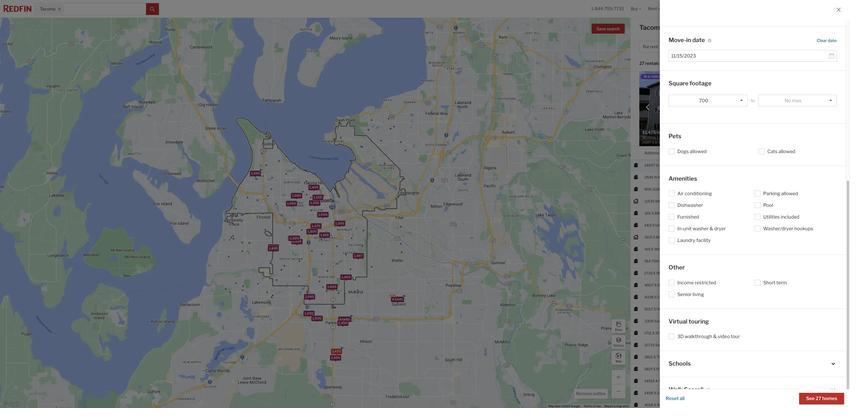 Task type: describe. For each thing, give the bounding box(es) containing it.
tacoma left remove tacoma image
[[40, 7, 55, 12]]

tacoma for 1411 s union ave
[[684, 223, 697, 228]]

tacoma for 4338 s cedar st
[[684, 295, 697, 300]]

5017
[[645, 307, 653, 312]]

e right the 416
[[652, 247, 654, 252]]

301 s 84th st
[[645, 211, 667, 216]]

washer/dryer
[[764, 226, 794, 232]]

:
[[675, 61, 676, 66]]

3115 s 8th st
[[645, 235, 666, 240]]

address button
[[645, 147, 660, 160]]

914
[[645, 259, 651, 264]]

pool
[[764, 203, 773, 208]]

days down see 27 homes
[[814, 403, 821, 408]]

tacoma up "for rent"
[[640, 24, 664, 31]]

4018 s warner st
[[645, 403, 674, 408]]

reset
[[666, 396, 679, 402]]

see
[[806, 396, 815, 402]]

map button
[[612, 351, 626, 366]]

utilities included
[[764, 215, 800, 220]]

8th
[[656, 235, 662, 240]]

4018
[[645, 403, 653, 408]]

rentals
[[646, 61, 659, 66]]

utilities
[[764, 215, 780, 220]]

75th
[[652, 259, 660, 264]]

income
[[678, 280, 694, 286]]

a for 14007
[[656, 163, 659, 168]]

st right cedar
[[668, 295, 672, 300]]

map region
[[0, 0, 635, 409]]

days for 14007 a st s
[[817, 163, 824, 168]]

tacoma for 4018 s warner st
[[684, 403, 697, 408]]

1 right 2
[[767, 307, 768, 312]]

for rent
[[643, 44, 658, 49]]

warner
[[657, 403, 669, 408]]

10715
[[645, 343, 655, 348]]

wright
[[655, 247, 666, 252]]

google
[[571, 405, 580, 408]]

virtual
[[669, 318, 688, 325]]

tacoma for 1408 s 14th st
[[684, 391, 697, 396]]

1-
[[592, 6, 595, 11]]

0 horizontal spatial 27
[[640, 61, 645, 66]]

/mo for 800
[[724, 163, 731, 168]]

st right 93rd
[[665, 367, 669, 372]]

report a map error
[[605, 405, 629, 408]]

932
[[783, 307, 790, 312]]

location
[[684, 151, 699, 155]]

0 vertical spatial &
[[648, 75, 651, 78]]

tacoma rentals
[[640, 24, 689, 31]]

clear date
[[817, 38, 837, 43]]

1819 s 93rd st
[[645, 367, 669, 372]]

850-919
[[783, 187, 798, 192]]

st left income
[[672, 283, 675, 288]]

0 horizontal spatial 4 units
[[339, 318, 350, 322]]

s for 3821
[[654, 355, 656, 360]]

map data ©2023 google
[[548, 405, 580, 408]]

map for map data ©2023 google
[[548, 405, 554, 408]]

days for 1408 s 14th st
[[814, 391, 821, 396]]

700
[[699, 98, 709, 103]]

rd
[[665, 343, 670, 348]]

next button image
[[729, 104, 735, 110]]

baths
[[767, 151, 777, 155]]

1 left term
[[767, 283, 768, 288]]

st right 14515
[[659, 379, 662, 384]]

reset all
[[666, 396, 685, 402]]

s for 5017
[[654, 307, 656, 312]]

remove outline button
[[575, 389, 608, 399]]

5017 s orchard st
[[645, 307, 675, 312]]

0 horizontal spatial date
[[693, 37, 705, 44]]

a for 14515
[[656, 379, 658, 384]]

1,318
[[289, 236, 297, 240]]

st right 112th
[[662, 187, 666, 192]]

1 down the baths button
[[767, 163, 768, 168]]

terms of use
[[584, 405, 601, 408]]

1 horizontal spatial 1,395
[[305, 311, 313, 316]]

options
[[614, 344, 624, 348]]

14th
[[657, 391, 665, 396]]

remove tacoma image
[[58, 7, 61, 11]]

tour
[[661, 75, 669, 78]]

1411 s union ave
[[645, 223, 672, 228]]

2 18 days from the top
[[809, 403, 821, 408]]

1 horizontal spatial 1,400
[[342, 275, 351, 279]]

3821
[[645, 355, 653, 360]]

in
[[687, 37, 691, 44]]

s for 301
[[652, 211, 654, 216]]

s for 1711
[[653, 331, 655, 336]]

terms of use link
[[584, 405, 601, 408]]

2 vertical spatial &
[[714, 334, 717, 340]]

hoa
[[745, 94, 753, 98]]

st right the 75th
[[660, 259, 664, 264]]

7732
[[614, 6, 624, 11]]

950
[[783, 223, 790, 228]]

parking allowed
[[764, 191, 798, 197]]

s for 1411
[[653, 223, 655, 228]]

/mo for 932
[[724, 307, 731, 312]]

see 27 homes
[[806, 396, 838, 402]]

sq.ft. button
[[783, 147, 793, 160]]

10715 sales rd s
[[645, 343, 673, 348]]

laundry
[[678, 238, 696, 244]]

1-844-759-7732
[[592, 6, 624, 11]]

dryer
[[715, 226, 726, 232]]

4338
[[645, 295, 654, 300]]

st up virtual
[[671, 307, 675, 312]]

unit
[[684, 226, 692, 232]]

report
[[605, 405, 613, 408]]

short
[[764, 280, 776, 286]]

112th
[[653, 187, 661, 192]]

recommended button
[[676, 61, 711, 66]]

$1,495 /mo for st
[[713, 307, 731, 312]]

3d for 3d walkthrough & video tour
[[678, 334, 684, 340]]

draw
[[615, 328, 622, 332]]

beds
[[750, 151, 760, 155]]

search
[[607, 26, 620, 31]]

dogs allowed
[[678, 149, 707, 154]]

sawyer
[[655, 319, 667, 324]]

2
[[750, 307, 753, 312]]

1 down utilities
[[767, 223, 768, 228]]

move-in date
[[669, 37, 705, 44]]

schools
[[669, 361, 691, 368]]

allowed for cats allowed
[[779, 149, 796, 154]]

0 horizontal spatial 1,400
[[327, 285, 336, 289]]

homes
[[823, 396, 838, 402]]

3115
[[645, 235, 653, 240]]

google image
[[1, 401, 21, 409]]

©2023
[[562, 405, 570, 408]]

tour
[[731, 334, 740, 340]]

of
[[593, 405, 595, 408]]

1 horizontal spatial 4
[[392, 297, 394, 302]]

$1,475
[[713, 163, 724, 168]]

2 horizontal spatial 1,395
[[335, 221, 344, 226]]

416 e wright ave unit 1
[[645, 247, 683, 252]]



Task type: vqa. For each thing, say whether or not it's contained in the screenshot.
100 /100
no



Task type: locate. For each thing, give the bounding box(es) containing it.
1711
[[645, 331, 652, 336]]

2 $1,495 from the top
[[713, 307, 724, 312]]

1 vertical spatial 4
[[339, 318, 342, 322]]

orchard for 5017
[[657, 307, 670, 312]]

$1,495 for 5017 s orchard st
[[713, 307, 724, 312]]

e for 806 112th st e
[[666, 187, 669, 192]]

favorite this home image
[[836, 378, 843, 385], [836, 390, 843, 397]]

orchard for 4907
[[658, 283, 671, 288]]

0 vertical spatial a
[[656, 163, 659, 168]]

1 vertical spatial 4 units
[[339, 318, 350, 322]]

walk
[[669, 387, 683, 394]]

0 vertical spatial 4
[[392, 297, 394, 302]]

27 right see
[[816, 396, 822, 402]]

s left 14th
[[654, 391, 656, 396]]

tacoma for 3115 s 8th st
[[684, 235, 697, 240]]

map left data
[[548, 405, 554, 408]]

84th
[[655, 211, 663, 216]]

s up 14th
[[663, 379, 665, 384]]

s right 5017
[[654, 307, 656, 312]]

919
[[791, 187, 798, 192]]

rent
[[650, 44, 658, 49]]

0 vertical spatial 18
[[809, 391, 813, 396]]

dogs
[[678, 149, 689, 154]]

0 vertical spatial $1,495
[[713, 223, 724, 228]]

$1,495 for 1411 s union ave
[[713, 223, 724, 228]]

washer/dryer hookups
[[764, 226, 814, 232]]

3 favorite this home image from the top
[[836, 402, 843, 409]]

max
[[792, 98, 802, 103]]

1 horizontal spatial map
[[616, 360, 622, 363]]

$1,475 /mo
[[713, 163, 731, 168]]

sort : recommended
[[666, 61, 706, 66]]

0 vertical spatial $1,495 /mo
[[713, 223, 731, 228]]

416
[[645, 247, 651, 252]]

favorite this home image right see
[[836, 402, 843, 409]]

square footage
[[669, 80, 712, 87]]

s right 'rd'
[[671, 343, 673, 348]]

ave for wright
[[667, 247, 673, 252]]

1 vertical spatial 3d
[[678, 334, 684, 340]]

/mo for 950
[[724, 223, 731, 228]]

tacoma for 1726 e 56th st
[[684, 271, 697, 276]]

1 $1,495 /mo from the top
[[713, 223, 731, 228]]

6th
[[656, 199, 661, 204]]

use
[[596, 405, 601, 408]]

map down options
[[616, 360, 622, 363]]

0 horizontal spatial 1,475
[[312, 224, 320, 228]]

0 vertical spatial 1,475
[[312, 224, 320, 228]]

e for 914 75th st e
[[665, 259, 667, 264]]

tacoma up senior living
[[684, 283, 697, 288]]

video
[[651, 75, 660, 78]]

0 horizontal spatial units
[[342, 318, 350, 322]]

1 vertical spatial 18 days
[[809, 403, 821, 408]]

virtual touring
[[669, 318, 709, 325]]

1 vertical spatial 1,400
[[327, 285, 336, 289]]

a right 14515
[[656, 379, 658, 384]]

st right 84th
[[664, 211, 667, 216]]

1 left day at the right bottom of page
[[809, 223, 811, 228]]

s for 4018
[[654, 403, 656, 408]]

$1,495 /mo for ave
[[713, 223, 731, 228]]

submit search image
[[150, 7, 155, 12]]

parking
[[764, 191, 781, 197]]

s right 301
[[652, 211, 654, 216]]

1 right unit
[[681, 247, 683, 252]]

None search field
[[65, 3, 146, 15]]

1 vertical spatial favorite this home image
[[836, 390, 843, 397]]

21
[[809, 307, 813, 312]]

0 vertical spatial 27
[[640, 61, 645, 66]]

$1,500
[[713, 331, 725, 336]]

0 vertical spatial orchard
[[658, 283, 671, 288]]

tacoma down income
[[684, 295, 697, 300]]

18 days
[[809, 391, 821, 396], [809, 403, 821, 408]]

$1,495 down the $1,295
[[713, 307, 724, 312]]

3d & video tour
[[643, 75, 669, 78]]

$1,495 /mo right washer
[[713, 223, 731, 228]]

orchard up cedar
[[658, 283, 671, 288]]

tacoma
[[40, 7, 55, 12], [640, 24, 664, 31], [684, 175, 697, 180], [684, 211, 697, 216], [684, 223, 697, 228], [684, 235, 697, 240], [684, 271, 697, 276], [684, 283, 697, 288], [684, 295, 697, 300], [684, 307, 697, 312], [684, 319, 697, 324], [684, 331, 697, 336], [684, 367, 697, 372], [684, 391, 697, 396], [684, 403, 697, 408]]

$1,500 /mo
[[713, 331, 731, 336]]

tacoma for 3306 sawyer st
[[684, 319, 697, 324]]

11535
[[645, 199, 655, 204]]

1 horizontal spatial 3d
[[678, 334, 684, 340]]

1 down pool
[[767, 211, 768, 216]]

days up see 27 homes
[[814, 391, 821, 396]]

tacoma for 2545 n narrows dr
[[684, 175, 697, 180]]

0 vertical spatial units
[[395, 297, 403, 302]]

21 days
[[809, 307, 821, 312]]

tacoma down dishwasher
[[684, 211, 697, 216]]

2545
[[645, 175, 654, 180]]

photo of 14007 a st s, parkland, wa 98444 image
[[640, 71, 741, 146]]

1 vertical spatial 1,475
[[332, 350, 341, 354]]

1 vertical spatial favorite this home image
[[836, 306, 843, 313]]

facility
[[697, 238, 711, 244]]

favorite this home image for 434 days
[[836, 161, 843, 169]]

favorite this home image for 14515 a st s
[[836, 378, 843, 385]]

tacoma down parkland
[[684, 175, 697, 180]]

1 vertical spatial 27
[[816, 396, 822, 402]]

s up narrows
[[664, 163, 666, 168]]

e left '56th'
[[654, 271, 656, 276]]

map
[[616, 405, 622, 408]]

0 horizontal spatial 4
[[339, 318, 342, 322]]

favorite this home image
[[836, 161, 843, 169], [836, 306, 843, 313], [836, 402, 843, 409]]

0 vertical spatial 1,400
[[342, 275, 351, 279]]

1 day
[[809, 223, 817, 228]]

e
[[666, 187, 669, 192], [669, 199, 671, 204], [652, 247, 654, 252], [665, 259, 667, 264], [654, 271, 656, 276]]

baths button
[[767, 147, 777, 160]]

1,475 down 1,350 at the left of the page
[[312, 224, 320, 228]]

tacoma down unit
[[684, 235, 697, 240]]

s right '1711'
[[653, 331, 655, 336]]

st
[[660, 163, 663, 168], [662, 187, 666, 192], [664, 211, 667, 216], [663, 235, 666, 240], [660, 259, 664, 264], [665, 271, 669, 276], [672, 283, 675, 288], [668, 295, 672, 300], [671, 307, 675, 312], [668, 319, 671, 324], [664, 331, 668, 336], [665, 367, 669, 372], [659, 379, 662, 384], [665, 391, 669, 396], [670, 403, 674, 408]]

1 down beds button
[[750, 163, 752, 168]]

save
[[597, 26, 606, 31]]

1,500
[[292, 194, 301, 198], [318, 213, 327, 217], [308, 230, 317, 234], [312, 317, 322, 321]]

18 up see
[[809, 391, 813, 396]]

27 rentals
[[640, 61, 659, 66]]

27 inside button
[[816, 396, 822, 402]]

1 vertical spatial $1,495 /mo
[[713, 307, 731, 312]]

4907
[[645, 283, 654, 288]]

ave for thompson
[[675, 355, 682, 360]]

18 down see
[[809, 403, 813, 408]]

2 vertical spatial 1,395
[[305, 311, 313, 316]]

0 vertical spatial 4 units
[[392, 297, 403, 302]]

orchard down cedar
[[657, 307, 670, 312]]

tacoma down furnished
[[684, 223, 697, 228]]

850-
[[783, 187, 791, 192]]

date right clear in the top of the page
[[828, 38, 837, 43]]

Select your move-in date text field
[[672, 53, 829, 59]]

1,475 down 1,450 at bottom
[[332, 350, 341, 354]]

27 left rentals
[[640, 61, 645, 66]]

s right 1819
[[653, 367, 656, 372]]

tacoma for 1819 s 93rd st
[[684, 367, 697, 372]]

3d left video
[[643, 75, 648, 78]]

2 $1,495 /mo from the top
[[713, 307, 731, 312]]

4907 s orchard st
[[645, 283, 675, 288]]

2 favorite this home image from the top
[[836, 390, 843, 397]]

map for map
[[616, 360, 622, 363]]

tacoma up walkthrough in the bottom of the page
[[684, 319, 697, 324]]

tacoma up virtual touring
[[684, 307, 697, 312]]

tacoma up all
[[684, 391, 697, 396]]

living
[[693, 292, 704, 298]]

s right 3821
[[654, 355, 656, 360]]

2 vertical spatial favorite this home image
[[836, 402, 843, 409]]

14515
[[645, 379, 655, 384]]

ave right union
[[666, 223, 672, 228]]

allowed right dogs
[[690, 149, 707, 154]]

1 $1,495 from the top
[[713, 223, 724, 228]]

1 vertical spatial map
[[548, 405, 554, 408]]

favorite this home image right the 434 days at the right
[[836, 161, 843, 169]]

s right 4018
[[654, 403, 656, 408]]

s for 1408
[[654, 391, 656, 396]]

1 horizontal spatial units
[[395, 297, 403, 302]]

1 horizontal spatial 1,475
[[332, 350, 341, 354]]

pets
[[669, 133, 682, 140]]

s right the 4907
[[655, 283, 657, 288]]

clear
[[817, 38, 827, 43]]

0 vertical spatial map
[[616, 360, 622, 363]]

recommended
[[677, 61, 706, 66]]

s left 8th
[[653, 235, 656, 240]]

$1,495 right washer
[[713, 223, 724, 228]]

1,450
[[339, 321, 347, 325]]

restricted
[[695, 280, 717, 286]]

terms
[[584, 405, 592, 408]]

outline
[[593, 392, 606, 397]]

favorite this home image right see
[[836, 390, 843, 397]]

map inside button
[[616, 360, 622, 363]]

0 horizontal spatial 1,395
[[293, 240, 301, 244]]

schools link
[[669, 360, 837, 368]]

$1,495 /mo up $1,500 /mo
[[713, 307, 731, 312]]

0 vertical spatial favorite this home image
[[836, 161, 843, 169]]

days right 21
[[813, 307, 821, 312]]

1 favorite this home image from the top
[[836, 161, 843, 169]]

hookups
[[795, 226, 814, 232]]

18 days up see
[[809, 391, 821, 396]]

st right 14007
[[660, 163, 663, 168]]

favorite this home image for 1408 s 14th st
[[836, 390, 843, 397]]

0 horizontal spatial 3d
[[643, 75, 648, 78]]

favorite this home image for 21 days
[[836, 306, 843, 313]]

4
[[392, 297, 394, 302], [339, 318, 342, 322]]

0 vertical spatial 1,395
[[335, 221, 344, 226]]

tacoma down all
[[684, 403, 697, 408]]

dishwasher
[[678, 203, 703, 208]]

tacoma for 301 s 84th st
[[684, 211, 697, 216]]

1 18 days from the top
[[809, 391, 821, 396]]

tacoma for 1711 s 37th st
[[684, 331, 697, 336]]

save search
[[597, 26, 620, 31]]

4 units
[[392, 297, 403, 302], [339, 318, 350, 322]]

759-
[[605, 6, 614, 11]]

touring
[[689, 318, 709, 325]]

tacoma for 5017 s orchard st
[[684, 307, 697, 312]]

date right the in
[[693, 37, 705, 44]]

map
[[616, 360, 622, 363], [548, 405, 554, 408]]

allowed for parking allowed
[[782, 191, 798, 197]]

860
[[783, 211, 790, 216]]

0 horizontal spatial map
[[548, 405, 554, 408]]

1 vertical spatial $1,495
[[713, 307, 724, 312]]

ave for union
[[666, 223, 672, 228]]

allowed for dogs allowed
[[690, 149, 707, 154]]

days for 5017 s orchard st
[[813, 307, 821, 312]]

s right 1411
[[653, 223, 655, 228]]

furnished
[[678, 215, 699, 220]]

date inside button
[[828, 38, 837, 43]]

e right 6th
[[669, 199, 671, 204]]

1 vertical spatial orchard
[[657, 307, 670, 312]]

e for 11535 6th ave e
[[669, 199, 671, 204]]

2 favorite this home image from the top
[[836, 306, 843, 313]]

1 vertical spatial &
[[710, 226, 714, 232]]

st right 8th
[[663, 235, 666, 240]]

tacoma up income
[[684, 271, 697, 276]]

$1,495
[[713, 223, 724, 228], [713, 307, 724, 312]]

senior
[[678, 292, 692, 298]]

1 vertical spatial 18
[[809, 403, 813, 408]]

1 horizontal spatial date
[[828, 38, 837, 43]]

3d down virtual
[[678, 334, 684, 340]]

1 vertical spatial 1,395
[[293, 240, 301, 244]]

st right 37th
[[664, 331, 668, 336]]

allowed right parking
[[782, 191, 798, 197]]

0 vertical spatial favorite this home image
[[836, 378, 843, 385]]

301
[[645, 211, 651, 216]]

a right 14007
[[656, 163, 659, 168]]

air
[[678, 191, 684, 197]]

day
[[811, 223, 817, 228]]

for rent button
[[640, 41, 670, 53]]

s for 1819
[[653, 367, 656, 372]]

s for 4338
[[655, 295, 657, 300]]

e right the 75th
[[665, 259, 667, 264]]

st right sawyer
[[668, 319, 671, 324]]

1,495
[[251, 171, 260, 176], [309, 185, 318, 190], [287, 201, 296, 206], [269, 247, 278, 251], [305, 295, 314, 299], [331, 356, 340, 360]]

options button
[[612, 335, 626, 350]]

1408 s 14th st
[[645, 391, 669, 396]]

ave left unit
[[667, 247, 673, 252]]

s right the 4338
[[655, 295, 657, 300]]

1 favorite this home image from the top
[[836, 378, 843, 385]]

ave up schools
[[675, 355, 682, 360]]

report a map error link
[[605, 405, 629, 408]]

units
[[395, 297, 403, 302], [342, 318, 350, 322]]

footage
[[690, 80, 712, 87]]

in-
[[678, 226, 684, 232]]

days right the 434
[[817, 163, 824, 168]]

e right 112th
[[666, 187, 669, 192]]

0 vertical spatial 18 days
[[809, 391, 821, 396]]

tacoma up score®
[[684, 367, 697, 372]]

st right '56th'
[[665, 271, 669, 276]]

favorite this home image up homes
[[836, 378, 843, 385]]

s for 3115
[[653, 235, 656, 240]]

1 vertical spatial a
[[656, 379, 658, 384]]

video
[[718, 334, 730, 340]]

1 horizontal spatial 4 units
[[392, 297, 403, 302]]

a
[[614, 405, 616, 408]]

1711 s 37th st
[[645, 331, 668, 336]]

ave right 6th
[[662, 199, 668, 204]]

dr
[[673, 175, 676, 180]]

allowed up 800 on the top right
[[779, 149, 796, 154]]

3d for 3d & video tour
[[643, 75, 648, 78]]

1 vertical spatial units
[[342, 318, 350, 322]]

favorite this home image right 21 days
[[836, 306, 843, 313]]

tacoma for 4907 s orchard st
[[684, 283, 697, 288]]

1,300
[[290, 236, 299, 241]]

0 vertical spatial 3d
[[643, 75, 648, 78]]

2 18 from the top
[[809, 403, 813, 408]]

available
[[814, 94, 829, 98]]

1,100
[[320, 233, 329, 237]]

1 horizontal spatial 27
[[816, 396, 822, 402]]

previous button image
[[645, 104, 651, 110]]

1 18 from the top
[[809, 391, 813, 396]]

in-unit washer & dryer
[[678, 226, 726, 232]]

3306
[[645, 319, 654, 324]]

18 days down see
[[809, 403, 821, 408]]

s for 4907
[[655, 283, 657, 288]]

st right 14th
[[665, 391, 669, 396]]

st down reset
[[670, 403, 674, 408]]

tacoma down virtual touring
[[684, 331, 697, 336]]



